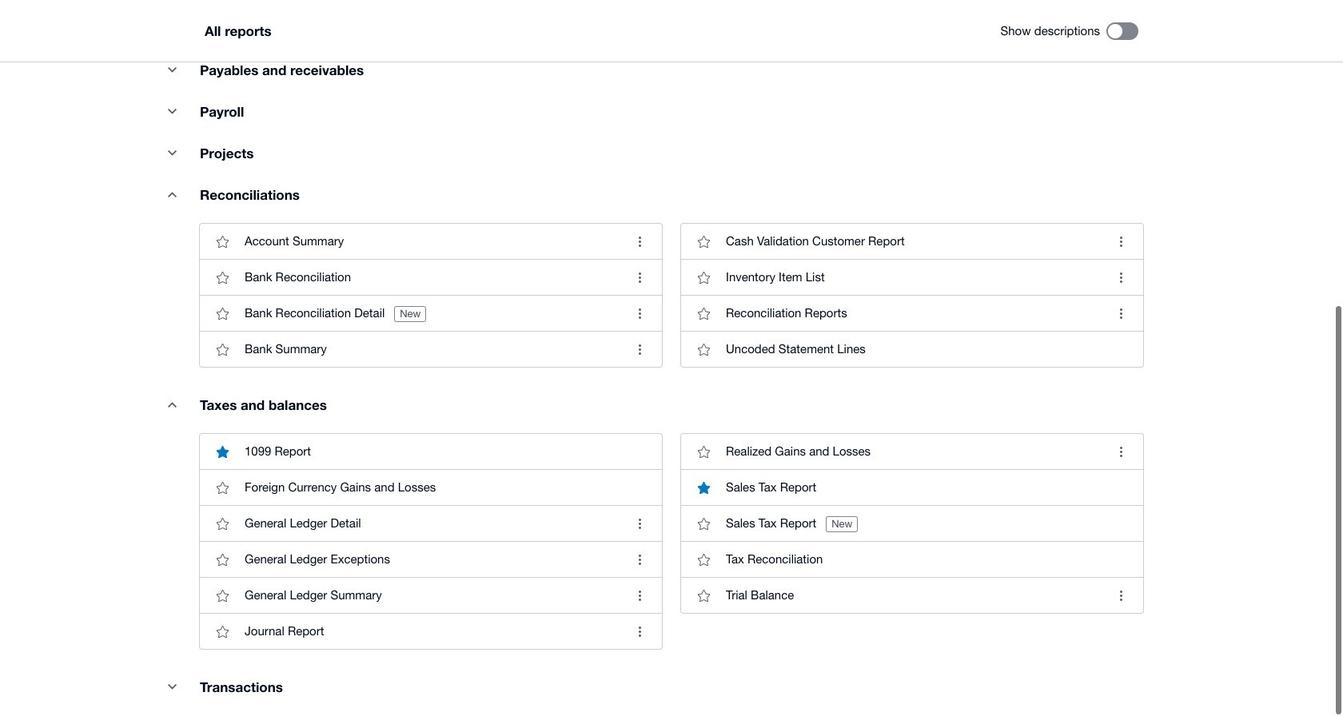 Task type: describe. For each thing, give the bounding box(es) containing it.
5 favorite image from the top
[[206, 544, 238, 576]]

3 favorite image from the top
[[206, 580, 238, 612]]

3 more options image from the top
[[1105, 436, 1137, 468]]

remove favorite image
[[206, 436, 238, 468]]

2 collapse report group image from the top
[[156, 137, 188, 169]]

4 favorite image from the top
[[206, 508, 238, 540]]

1 favorite image from the top
[[206, 226, 238, 258]]

expand report group image for remove favorite icon
[[156, 389, 188, 421]]

1 more options image from the top
[[1105, 226, 1137, 258]]

1 favorite image from the top
[[206, 262, 238, 294]]



Task type: vqa. For each thing, say whether or not it's contained in the screenshot.
Expand report group image
yes



Task type: locate. For each thing, give the bounding box(es) containing it.
1 collapse report group image from the top
[[156, 54, 188, 86]]

2 more options image from the top
[[1105, 298, 1137, 330]]

more options image
[[1105, 262, 1137, 294]]

expand report group image
[[156, 179, 188, 211], [156, 389, 188, 421]]

collapse report group image
[[156, 54, 188, 86], [156, 671, 188, 703]]

0 vertical spatial collapse report group image
[[156, 95, 188, 127]]

expand report group image for 5th favorite icon from the bottom
[[156, 179, 188, 211]]

4 favorite image from the top
[[206, 616, 238, 648]]

1 expand report group image from the top
[[156, 179, 188, 211]]

3 favorite image from the top
[[206, 334, 238, 366]]

1 vertical spatial expand report group image
[[156, 389, 188, 421]]

collapse report group image
[[156, 95, 188, 127], [156, 137, 188, 169]]

2 collapse report group image from the top
[[156, 671, 188, 703]]

favorite image
[[206, 226, 238, 258], [206, 298, 238, 330], [206, 334, 238, 366], [206, 508, 238, 540], [206, 544, 238, 576]]

0 vertical spatial expand report group image
[[156, 179, 188, 211]]

0 vertical spatial collapse report group image
[[156, 54, 188, 86]]

favorite image
[[206, 262, 238, 294], [206, 472, 238, 504], [206, 580, 238, 612], [206, 616, 238, 648]]

1 vertical spatial collapse report group image
[[156, 671, 188, 703]]

1 vertical spatial collapse report group image
[[156, 137, 188, 169]]

1 collapse report group image from the top
[[156, 95, 188, 127]]

more options image
[[1105, 226, 1137, 258], [1105, 298, 1137, 330], [1105, 436, 1137, 468], [1105, 580, 1137, 612]]

4 more options image from the top
[[1105, 580, 1137, 612]]

2 expand report group image from the top
[[156, 389, 188, 421]]

2 favorite image from the top
[[206, 472, 238, 504]]

2 favorite image from the top
[[206, 298, 238, 330]]



